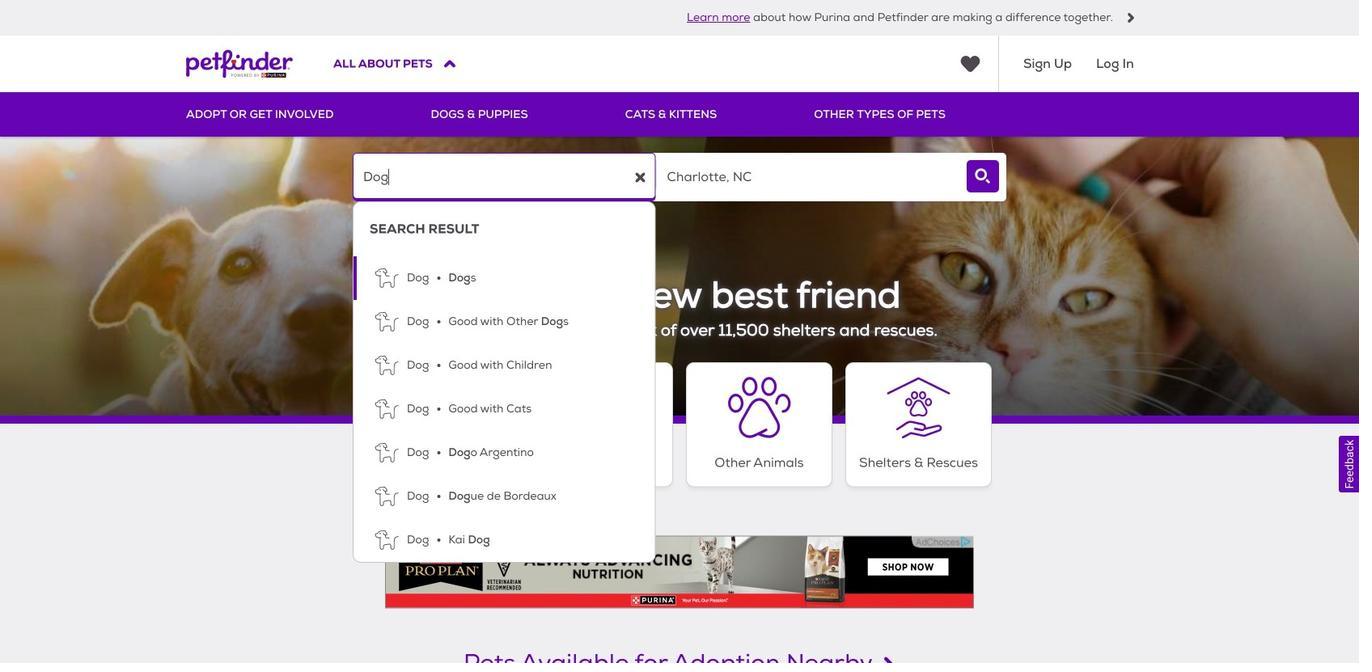 Task type: locate. For each thing, give the bounding box(es) containing it.
advertisement element
[[385, 536, 974, 609]]

9c2b2 image
[[1126, 13, 1136, 23]]

primary element
[[186, 92, 1173, 137]]



Task type: describe. For each thing, give the bounding box(es) containing it.
petfinder logo image
[[186, 36, 293, 92]]

Enter City, State, or ZIP text field
[[657, 153, 960, 201]]

animal search suggestions list box
[[353, 201, 656, 563]]

Search Terrier, Kitten, etc. text field
[[353, 153, 656, 201]]



Task type: vqa. For each thing, say whether or not it's contained in the screenshot.
Emerson, adoptable Dog, Puppy Female Shepherd Mix, 1 mile away, has video, Out-of-town pet. "Image"
no



